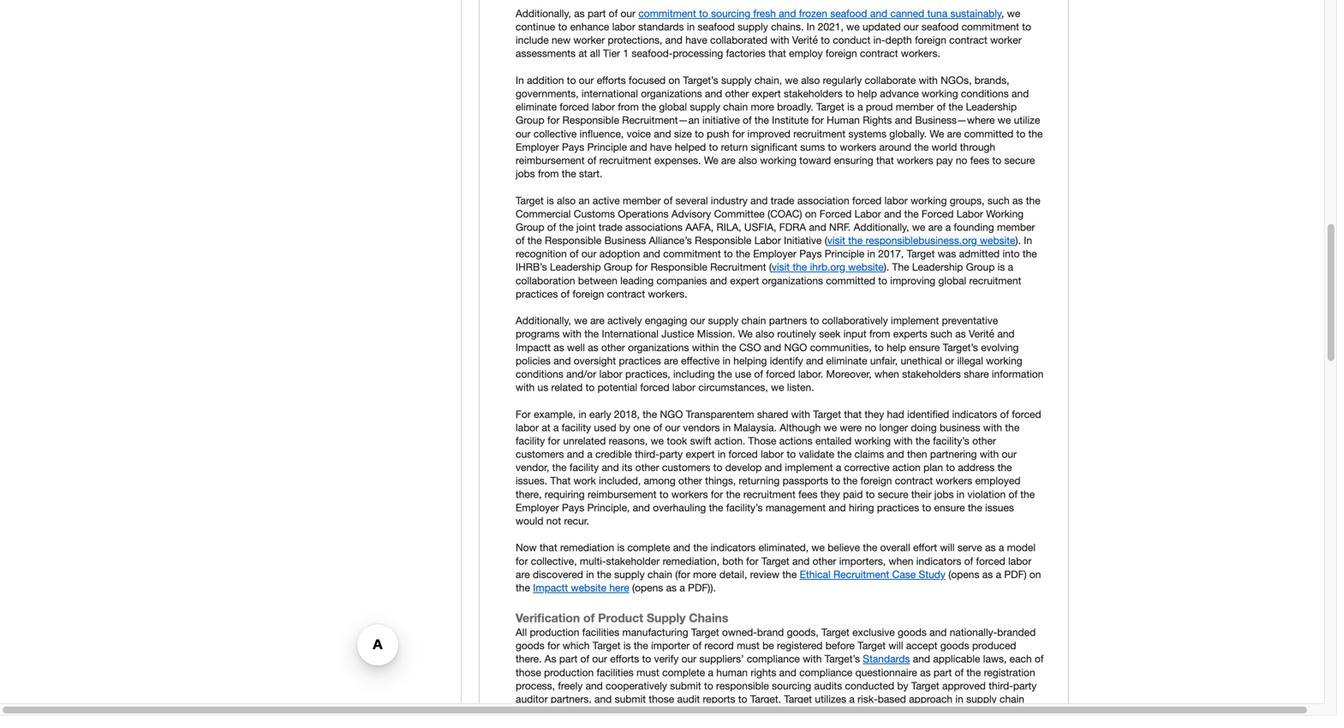 Task type: locate. For each thing, give the bounding box(es) containing it.
influence,
[[580, 128, 624, 140]]

group
[[516, 114, 545, 126], [516, 221, 545, 233], [604, 261, 633, 273], [966, 261, 995, 273]]

1 horizontal spatial worker
[[991, 34, 1022, 46]]

from inside additionally, we are actively engaging our supply chain partners to collaboratively implement preventative programs with the international justice mission. we also routinely seek input from experts such as verité and impactt as well as other organizations within the cso and ngo communities, to help ensure target's evolving policies and oversight practices are effective in helping identify and eliminate unfair, unethical or illegal working conditions and/or labor practices, including the use of forced labor. moreover, when stakeholders share information with us related to potential forced labor circumstances, we listen.
[[870, 328, 891, 340]]

). the leadership group is a collaboration between leading companies and expert organizations committed to improving global recruitment practices of foreign contract workers.
[[516, 261, 1022, 300]]

0 vertical spatial on
[[669, 74, 680, 86]]

production for and
[[544, 666, 594, 678]]

fees inside for example, in early 2018, the ngo transparentem shared with target that they had identified indicators of forced labor at a facility used by one of our vendors in malaysia. although we were no longer doing business with the facility for unrelated reasons, we took swift action. those actions entailed working with the facility's other customers and a credible third-party expert in forced labor to validate the claims and then partnering with our vendor, the facility and its other customers to develop and implement a corrective action plan to address the issues. that work included, among other things, returning passports to the foreign contract workers employed there, requiring reimbursement to workers for the recruitment fees they paid to secure their jobs in violation of the employer pays principle, and overhauling the facility's management and hiring practices to ensure the issues would not recur.
[[799, 488, 818, 500]]

0 horizontal spatial will
[[889, 640, 904, 652]]

0 horizontal spatial secure
[[878, 488, 909, 500]]

eliminate down governments,
[[516, 101, 557, 113]]

recruitment down into
[[970, 274, 1022, 286]]

0 vertical spatial website
[[980, 234, 1016, 246]]

indicators up study
[[917, 555, 962, 567]]

1 horizontal spatial recruitment
[[834, 568, 890, 580]]

will inside verification of product supply chains all production facilities manufacturing target owned-brand goods, target exclusive goods and nationally-branded goods for which target is the importer of record must be registered before target will accept goods produced there. as part of our efforts to verify our suppliers' compliance with target's
[[889, 640, 904, 652]]

1 horizontal spatial such
[[988, 194, 1010, 206]]

0 horizontal spatial workers.
[[648, 288, 688, 300]]

as up the enhance
[[574, 7, 585, 19]]

that up collective,
[[540, 542, 558, 554]]

chain inside in addition to our efforts focused on target's supply chain, we also regularly collaborate with ngos, brands, governments, international organizations and other expert stakeholders to help advance working conditions and eliminate forced labor from the global supply chain more broadly. target is a proud member of the leadership group for responsible recruitment—an initiative of the institute for human rights and business—where we utilize our collective influence, voice and size to push for improved recruitment systems globally. we are committed to the employer pays principle and have helped to return significant sums to workers around the world through reimbursement of recruitment expenses. we are also working toward ensuring that workers pay no fees to secure jobs from the start.
[[723, 101, 748, 113]]

0 vertical spatial impactt
[[516, 341, 551, 353]]

0 horizontal spatial trade
[[599, 221, 623, 233]]

sustainably
[[951, 7, 1002, 19]]

the inside verification of product supply chains all production facilities manufacturing target owned-brand goods, target exclusive goods and nationally-branded goods for which target is the importer of record must be registered before target will accept goods produced there. as part of our efforts to verify our suppliers' compliance with target's
[[634, 640, 649, 652]]

1 horizontal spatial verité
[[969, 328, 995, 340]]

jobs inside in addition to our efforts focused on target's supply chain, we also regularly collaborate with ngos, brands, governments, international organizations and other expert stakeholders to help advance working conditions and eliminate forced labor from the global supply chain more broadly. target is a proud member of the leadership group for responsible recruitment—an initiative of the institute for human rights and business—where we utilize our collective influence, voice and size to push for improved recruitment systems globally. we are committed to the employer pays principle and have helped to return significant sums to workers around the world through reimbursement of recruitment expenses. we are also working toward ensuring that workers pay no fees to secure jobs from the start.
[[516, 168, 535, 180]]

a left model on the right
[[999, 542, 1005, 554]]

indicators inside for example, in early 2018, the ngo transparentem shared with target that they had identified indicators of forced labor at a facility used by one of our vendors in malaysia. although we were no longer doing business with the facility for unrelated reasons, we took swift action. those actions entailed working with the facility's other customers and a credible third-party expert in forced labor to validate the claims and then partnering with our vendor, the facility and its other customers to develop and implement a corrective action plan to address the issues. that work included, among other things, returning passports to the foreign contract workers employed there, requiring reimbursement to workers for the recruitment fees they paid to secure their jobs in violation of the employer pays principle, and overhauling the facility's management and hiring practices to ensure the issues would not recur.
[[953, 408, 998, 420]]

forced
[[820, 208, 852, 220], [922, 208, 954, 220]]

principle
[[587, 141, 627, 153], [825, 248, 865, 260]]

0 vertical spatial fees
[[971, 154, 990, 166]]

vendor,
[[516, 462, 550, 474]]

target's inside additionally, we are actively engaging our supply chain partners to collaboratively implement preventative programs with the international justice mission. we also routinely seek input from experts such as verité and impactt as well as other organizations within the cso and ngo communities, to help ensure target's evolving policies and oversight practices are effective in helping identify and eliminate unfair, unethical or illegal working conditions and/or labor practices, including the use of forced labor. moreover, when stakeholders share information with us related to potential forced labor circumstances, we listen.
[[943, 341, 978, 353]]

we
[[930, 128, 945, 140], [704, 154, 719, 166], [739, 328, 753, 340], [794, 707, 809, 716]]

production up freely
[[544, 666, 594, 678]]

, we continue to enhance labor standards in seafood supply chains. in 2021, we updated our seafood commitment to include new worker protections, and have collaborated with verité to conduct in-depth foreign contract worker assessments at all tier 1 seafood-processing factories that employ foreign contract workers.
[[516, 7, 1032, 59]]

0 horizontal spatial seafood
[[698, 21, 735, 33]]

0 vertical spatial (
[[825, 234, 828, 246]]

labor inside target is also an active member of several industry and trade association forced labor working groups, such as the commercial customs operations advisory committee (coac) on forced labor and the forced labor working group of the joint trade associations aafa, rila, usfia, fdra and nrf. additionally, we are a founding member of the responsible business alliance's responsible labor initiative (
[[885, 194, 908, 206]]

1 vertical spatial additionally,
[[854, 221, 910, 233]]

indicators up both
[[711, 542, 756, 554]]

implement inside for example, in early 2018, the ngo transparentem shared with target that they had identified indicators of forced labor at a facility used by one of our vendors in malaysia. although we were no longer doing business with the facility for unrelated reasons, we took swift action. those actions entailed working with the facility's other customers and a credible third-party expert in forced labor to validate the claims and then partnering with our vendor, the facility and its other customers to develop and implement a corrective action plan to address the issues. that work included, among other things, returning passports to the foreign contract workers employed there, requiring reimbursement to workers for the recruitment fees they paid to secure their jobs in violation of the employer pays principle, and overhauling the facility's management and hiring practices to ensure the issues would not recur.
[[785, 462, 833, 474]]

0 vertical spatial visit
[[828, 234, 846, 246]]

workers. inside ). the leadership group is a collaboration between leading companies and expert organizations committed to improving global recruitment practices of foreign contract workers.
[[648, 288, 688, 300]]

secure down utilize in the right top of the page
[[1005, 154, 1035, 166]]

those up how on the bottom left of page
[[649, 693, 675, 705]]

into
[[1003, 248, 1020, 260]]

they left had
[[865, 408, 885, 420]]

push
[[707, 128, 730, 140]]

reasons,
[[609, 435, 648, 447]]

they left paid
[[821, 488, 840, 500]]

fdra
[[780, 221, 806, 233]]

are left actively
[[591, 315, 605, 327]]

). up into
[[1016, 234, 1021, 246]]

in inside now that remediation is complete and the indicators eliminated, we believe the overall effort will serve as a model for collective, multi-stakeholder remediation, both for target and other importers, when indicators of forced labor are discovered in the supply chain (for more detail, review the
[[586, 568, 594, 580]]

of right one
[[654, 421, 663, 433]]

supply
[[647, 611, 686, 625]]

2 horizontal spatial leadership
[[966, 101, 1017, 113]]

are up practices,
[[664, 355, 679, 367]]

recur.
[[564, 515, 590, 527]]

supply down "additionally, as part of our commitment to sourcing fresh and frozen seafood and canned tuna sustainably"
[[738, 21, 768, 33]]

at inside for example, in early 2018, the ngo transparentem shared with target that they had identified indicators of forced labor at a facility used by one of our vendors in malaysia. although we were no longer doing business with the facility for unrelated reasons, we took swift action. those actions entailed working with the facility's other customers and a credible third-party expert in forced labor to validate the claims and then partnering with our vendor, the facility and its other customers to develop and implement a corrective action plan to address the issues. that work included, among other things, returning passports to the foreign contract workers employed there, requiring reimbursement to workers for the recruitment fees they paid to secure their jobs in violation of the employer pays principle, and overhauling the facility's management and hiring practices to ensure the issues would not recur.
[[542, 421, 551, 433]]

when down unfair,
[[875, 368, 900, 380]]

as inside target is also an active member of several industry and trade association forced labor working groups, such as the commercial customs operations advisory committee (coac) on forced labor and the forced labor working group of the joint trade associations aafa, rila, usfia, fdra and nrf. additionally, we are a founding member of the responsible business alliance's responsible labor initiative (
[[1013, 194, 1024, 206]]

will up standards
[[889, 640, 904, 652]]

early
[[590, 408, 611, 420]]

contract down action
[[895, 475, 933, 487]]

forced inside in addition to our efforts focused on target's supply chain, we also regularly collaborate with ngos, brands, governments, international organizations and other expert stakeholders to help advance working conditions and eliminate forced labor from the global supply chain more broadly. target is a proud member of the leadership group for responsible recruitment—an initiative of the institute for human rights and business—where we utilize our collective influence, voice and size to push for improved recruitment systems globally. we are committed to the employer pays principle and have helped to return significant sums to workers around the world through reimbursement of recruitment expenses. we are also working toward ensuring that workers pay no fees to secure jobs from the start.
[[560, 101, 589, 113]]

leadership inside ). in recognition of our adoption and commitment to the employer pays principle in 2017, target was admitted into the ihrb's leadership group for responsible recruitment (
[[550, 261, 601, 273]]

registered
[[777, 640, 823, 652]]

0 vertical spatial use
[[735, 368, 752, 380]]

that down around
[[877, 154, 894, 166]]

now
[[516, 542, 537, 554]]

is up the stakeholder
[[617, 542, 625, 554]]

1 horizontal spatial third-
[[989, 680, 1014, 692]]

validate
[[799, 448, 835, 460]]

0 horizontal spatial customers
[[516, 448, 564, 460]]

1 horizontal spatial fees
[[971, 154, 990, 166]]

third- inside for example, in early 2018, the ngo transparentem shared with target that they had identified indicators of forced labor at a facility used by one of our vendors in malaysia. although we were no longer doing business with the facility for unrelated reasons, we took swift action. those actions entailed working with the facility's other customers and a credible third-party expert in forced labor to validate the claims and then partnering with our vendor, the facility and its other customers to develop and implement a corrective action plan to address the issues. that work included, among other things, returning passports to the foreign contract workers employed there, requiring reimbursement to workers for the recruitment fees they paid to secure their jobs in violation of the employer pays principle, and overhauling the facility's management and hiring practices to ensure the issues would not recur.
[[635, 448, 660, 460]]

foreign down corrective
[[861, 475, 892, 487]]

1 horizontal spatial principle
[[825, 248, 865, 260]]

collaboration
[[516, 274, 575, 286]]

commitment inside , we continue to enhance labor standards in seafood supply chains. in 2021, we updated our seafood commitment to include new worker protections, and have collaborated with verité to conduct in-depth foreign contract worker assessments at all tier 1 seafood-processing factories that employ foreign contract workers.
[[962, 21, 1020, 33]]

efforts,
[[569, 707, 601, 716]]

in
[[687, 21, 695, 33], [868, 248, 876, 260], [723, 355, 731, 367], [579, 408, 587, 420], [723, 421, 731, 433], [718, 448, 726, 460], [957, 488, 965, 500], [586, 568, 594, 580], [956, 693, 964, 705]]

0 vertical spatial compliance
[[747, 653, 800, 665]]

responsible
[[563, 114, 619, 126], [545, 234, 602, 246], [695, 234, 752, 246], [651, 261, 708, 273]]

forced inside target is also an active member of several industry and trade association forced labor working groups, such as the commercial customs operations advisory committee (coac) on forced labor and the forced labor working group of the joint trade associations aafa, rila, usfia, fdra and nrf. additionally, we are a founding member of the responsible business alliance's responsible labor initiative (
[[853, 194, 882, 206]]

labor down international
[[592, 101, 615, 113]]

systems
[[849, 128, 887, 140]]

jobs right their
[[935, 488, 954, 500]]

group inside ). the leadership group is a collaboration between leading companies and expert organizations committed to improving global recruitment practices of foreign contract workers.
[[966, 261, 995, 273]]

impactt website here (opens as a pdf)).
[[533, 582, 716, 594]]

1 horizontal spatial trade
[[771, 194, 795, 206]]

group inside in addition to our efforts focused on target's supply chain, we also regularly collaborate with ngos, brands, governments, international organizations and other expert stakeholders to help advance working conditions and eliminate forced labor from the global supply chain more broadly. target is a proud member of the leadership group for responsible recruitment—an initiative of the institute for human rights and business—where we utilize our collective influence, voice and size to push for improved recruitment systems globally. we are committed to the employer pays principle and have helped to return significant sums to workers around the world through reimbursement of recruitment expenses. we are also working toward ensuring that workers pay no fees to secure jobs from the start.
[[516, 114, 545, 126]]

a inside now that remediation is complete and the indicators eliminated, we believe the overall effort will serve as a model for collective, multi-stakeholder remediation, both for target and other importers, when indicators of forced labor are discovered in the supply chain (for more detail, review the
[[999, 542, 1005, 554]]

standards
[[639, 21, 684, 33]]

stakeholders inside in addition to our efforts focused on target's supply chain, we also regularly collaborate with ngos, brands, governments, international organizations and other expert stakeholders to help advance working conditions and eliminate forced labor from the global supply chain more broadly. target is a proud member of the leadership group for responsible recruitment—an initiative of the institute for human rights and business—where we utilize our collective influence, voice and size to push for improved recruitment systems globally. we are committed to the employer pays principle and have helped to return significant sums to workers around the world through reimbursement of recruitment expenses. we are also working toward ensuring that workers pay no fees to secure jobs from the start.
[[784, 87, 843, 99]]

on down association
[[805, 208, 817, 220]]

work
[[574, 475, 596, 487]]

unethical
[[901, 355, 943, 367]]

ethical recruitment case study
[[800, 568, 946, 580]]

collaborated
[[711, 34, 768, 46]]

and inside , we continue to enhance labor standards in seafood supply chains. in 2021, we updated our seafood commitment to include new worker protections, and have collaborated with verité to conduct in-depth foreign contract worker assessments at all tier 1 seafood-processing factories that employ foreign contract workers.
[[666, 34, 683, 46]]

also inside target is also an active member of several industry and trade association forced labor working groups, such as the commercial customs operations advisory committee (coac) on forced labor and the forced labor working group of the joint trade associations aafa, rila, usfia, fdra and nrf. additionally, we are a founding member of the responsible business alliance's responsible labor initiative (
[[557, 194, 576, 206]]

worker down the enhance
[[574, 34, 605, 46]]

with up although
[[792, 408, 811, 420]]

based
[[878, 693, 907, 705]]

preventative
[[942, 315, 998, 327]]

facilities inside and applicable laws, each of those production facilities must complete a human rights and compliance questionnaire as part of the registration process, freely and cooperatively submit to responsible sourcing audits conducted by target approved third-party auditor partners, and submit those audit reports to target. target utilizes a risk-based approach in supply chain verification efforts, including how we prioritize facility audits. we use a variety risk intelligence sources, and f
[[597, 666, 634, 678]]

1 horizontal spatial help
[[887, 341, 907, 353]]

we up "entailed"
[[824, 421, 837, 433]]

listen.
[[787, 381, 814, 393]]

a inside ). the leadership group is a collaboration between leading companies and expert organizations committed to improving global recruitment practices of foreign contract workers.
[[1008, 261, 1014, 273]]

1 horizontal spatial (opens
[[949, 568, 980, 580]]

that
[[551, 475, 571, 487]]

at inside , we continue to enhance labor standards in seafood supply chains. in 2021, we updated our seafood commitment to include new worker protections, and have collaborated with verité to conduct in-depth foreign contract worker assessments at all tier 1 seafood-processing factories that employ foreign contract workers.
[[579, 47, 587, 59]]

supply down the stakeholder
[[615, 568, 645, 580]]

used
[[594, 421, 617, 433]]

0 horizontal spatial including
[[603, 707, 645, 716]]

0 horizontal spatial (
[[769, 261, 772, 273]]

target inside target is also an active member of several industry and trade association forced labor working groups, such as the commercial customs operations advisory committee (coac) on forced labor and the forced labor working group of the joint trade associations aafa, rila, usfia, fdra and nrf. additionally, we are a founding member of the responsible business alliance's responsible labor initiative (
[[516, 194, 544, 206]]

groups,
[[950, 194, 985, 206]]

1 horizontal spatial jobs
[[935, 488, 954, 500]]

compliance
[[747, 653, 800, 665], [800, 666, 853, 678]]

leadership inside in addition to our efforts focused on target's supply chain, we also regularly collaborate with ngos, brands, governments, international organizations and other expert stakeholders to help advance working conditions and eliminate forced labor from the global supply chain more broadly. target is a proud member of the leadership group for responsible recruitment—an initiative of the institute for human rights and business—where we utilize our collective influence, voice and size to push for improved recruitment systems globally. we are committed to the employer pays principle and have helped to return significant sums to workers around the world through reimbursement of recruitment expenses. we are also working toward ensuring that workers pay no fees to secure jobs from the start.
[[966, 101, 1017, 113]]

and up ethical
[[793, 555, 810, 567]]

action.
[[715, 435, 746, 447]]

impactt inside additionally, we are actively engaging our supply chain partners to collaboratively implement preventative programs with the international justice mission. we also routinely seek input from experts such as verité and impactt as well as other organizations within the cso and ngo communities, to help ensure target's evolving policies and oversight practices are effective in helping identify and eliminate unfair, unethical or illegal working conditions and/or labor practices, including the use of forced labor. moreover, when stakeholders share information with us related to potential forced labor circumstances, we listen.
[[516, 341, 551, 353]]

business—where
[[915, 114, 995, 126]]

expert inside for example, in early 2018, the ngo transparentem shared with target that they had identified indicators of forced labor at a facility used by one of our vendors in malaysia. although we were no longer doing business with the facility for unrelated reasons, we took swift action. those actions entailed working with the facility's other customers and a credible third-party expert in forced labor to validate the claims and then partnering with our vendor, the facility and its other customers to develop and implement a corrective action plan to address the issues. that work included, among other things, returning passports to the foreign contract workers employed there, requiring reimbursement to workers for the recruitment fees they paid to secure their jobs in violation of the employer pays principle, and overhauling the facility's management and hiring practices to ensure the issues would not recur.
[[686, 448, 715, 460]]

are down the 'return'
[[722, 154, 736, 166]]

of up start.
[[588, 154, 597, 166]]

as inside (opens as a pdf) on the
[[983, 568, 993, 580]]

0 vertical spatial facility's
[[933, 435, 970, 447]]

such inside target is also an active member of several industry and trade association forced labor working groups, such as the commercial customs operations advisory committee (coac) on forced labor and the forced labor working group of the joint trade associations aafa, rila, usfia, fdra and nrf. additionally, we are a founding member of the responsible business alliance's responsible labor initiative (
[[988, 194, 1010, 206]]

2 vertical spatial employer
[[516, 502, 559, 514]]

we up the conduct
[[847, 21, 860, 33]]

0 horizontal spatial those
[[516, 666, 541, 678]]

1 vertical spatial visit
[[772, 261, 790, 273]]

are inside target is also an active member of several industry and trade association forced labor working groups, such as the commercial customs operations advisory committee (coac) on forced labor and the forced labor working group of the joint trade associations aafa, rila, usfia, fdra and nrf. additionally, we are a founding member of the responsible business alliance's responsible labor initiative (
[[929, 221, 943, 233]]

they
[[865, 408, 885, 420], [821, 488, 840, 500]]

1 vertical spatial ensure
[[935, 502, 965, 514]]

for down things,
[[711, 488, 723, 500]]

by
[[619, 421, 631, 433], [898, 680, 909, 692]]

1 horizontal spatial leadership
[[912, 261, 964, 273]]

commitment up standards
[[639, 7, 696, 19]]

(opens down serve
[[949, 568, 980, 580]]

1 vertical spatial website
[[848, 261, 884, 273]]

). inside ). the leadership group is a collaboration between leading companies and expert organizations committed to improving global recruitment practices of foreign contract workers.
[[884, 261, 890, 273]]

2 vertical spatial target's
[[825, 653, 860, 665]]

1 horizontal spatial target's
[[825, 653, 860, 665]]

a left pdf) on on the bottom of page
[[996, 568, 1002, 580]]

more
[[751, 101, 775, 113], [693, 568, 717, 580]]

we right audits.
[[794, 707, 809, 716]]

1 vertical spatial conditions
[[516, 368, 564, 380]]

0 vertical spatial complete
[[628, 542, 671, 554]]

one
[[634, 421, 651, 433]]

0 vertical spatial committed
[[965, 128, 1014, 140]]

1 vertical spatial more
[[693, 568, 717, 580]]

to inside ). in recognition of our adoption and commitment to the employer pays principle in 2017, target was admitted into the ihrb's leadership group for responsible recruitment (
[[724, 248, 733, 260]]

0 vertical spatial organizations
[[641, 87, 702, 99]]

0 horizontal spatial visit
[[772, 261, 790, 273]]

1 horizontal spatial more
[[751, 101, 775, 113]]

association
[[798, 194, 850, 206]]

pdf) on
[[1005, 568, 1042, 580]]

commitment down ,
[[962, 21, 1020, 33]]

0 horizontal spatial recruitment
[[711, 261, 767, 273]]

0 vertical spatial workers.
[[901, 47, 941, 59]]

expert down chain,
[[752, 87, 781, 99]]

ngos,
[[941, 74, 972, 86]]

the
[[892, 261, 910, 273]]

from right input
[[870, 328, 891, 340]]

2 vertical spatial in
[[1024, 234, 1033, 246]]

routinely
[[778, 328, 817, 340]]

of down joint
[[570, 248, 579, 260]]

target right which
[[593, 640, 621, 652]]

2 horizontal spatial practices
[[877, 502, 920, 514]]

target inside for example, in early 2018, the ngo transparentem shared with target that they had identified indicators of forced labor at a facility used by one of our vendors in malaysia. although we were no longer doing business with the facility for unrelated reasons, we took swift action. those actions entailed working with the facility's other customers and a credible third-party expert in forced labor to validate the claims and then partnering with our vendor, the facility and its other customers to develop and implement a corrective action plan to address the issues. that work included, among other things, returning passports to the foreign contract workers employed there, requiring reimbursement to workers for the recruitment fees they paid to secure their jobs in violation of the employer pays principle, and overhauling the facility's management and hiring practices to ensure the issues would not recur.
[[813, 408, 841, 420]]

standards
[[863, 653, 910, 665]]

0 horizontal spatial conditions
[[516, 368, 564, 380]]

1 horizontal spatial reimbursement
[[588, 488, 657, 500]]

principle down influence,
[[587, 141, 627, 153]]

our up cooperatively
[[592, 653, 607, 665]]

those
[[749, 435, 777, 447]]

additionally, we are actively engaging our supply chain partners to collaboratively implement preventative programs with the international justice mission. we also routinely seek input from experts such as verité and impactt as well as other organizations within the cso and ngo communities, to help ensure target's evolving policies and oversight practices are effective in helping identify and eliminate unfair, unethical or illegal working conditions and/or labor practices, including the use of forced labor. moreover, when stakeholders share information with us related to potential forced labor circumstances, we listen.
[[516, 315, 1044, 393]]

additionally, up 2017,
[[854, 221, 910, 233]]

0 vertical spatial additionally,
[[516, 7, 571, 19]]

part inside verification of product supply chains all production facilities manufacturing target owned-brand goods, target exclusive goods and nationally-branded goods for which target is the importer of record must be registered before target will accept goods produced there. as part of our efforts to verify our suppliers' compliance with target's
[[559, 653, 578, 665]]

practices inside additionally, we are actively engaging our supply chain partners to collaboratively implement preventative programs with the international justice mission. we also routinely seek input from experts such as verité and impactt as well as other organizations within the cso and ngo communities, to help ensure target's evolving policies and oversight practices are effective in helping identify and eliminate unfair, unethical or illegal working conditions and/or labor practices, including the use of forced labor. moreover, when stakeholders share information with us related to potential forced labor circumstances, we listen.
[[619, 355, 661, 367]]

employer down collective
[[516, 141, 559, 153]]

). for in
[[1016, 234, 1021, 246]]

2 vertical spatial part
[[934, 666, 952, 678]]

0 vertical spatial indicators
[[953, 408, 998, 420]]

1 vertical spatial secure
[[878, 488, 909, 500]]

by inside for example, in early 2018, the ngo transparentem shared with target that they had identified indicators of forced labor at a facility used by one of our vendors in malaysia. although we were no longer doing business with the facility for unrelated reasons, we took swift action. those actions entailed working with the facility's other customers and a credible third-party expert in forced labor to validate the claims and then partnering with our vendor, the facility and its other customers to develop and implement a corrective action plan to address the issues. that work included, among other things, returning passports to the foreign contract workers employed there, requiring reimbursement to workers for the recruitment fees they paid to secure their jobs in violation of the employer pays principle, and overhauling the facility's management and hiring practices to ensure the issues would not recur.
[[619, 421, 631, 433]]

applicable
[[933, 653, 981, 665]]

detail,
[[720, 568, 747, 580]]

target down eliminated,
[[762, 555, 790, 567]]

reimbursement inside in addition to our efforts focused on target's supply chain, we also regularly collaborate with ngos, brands, governments, international organizations and other expert stakeholders to help advance working conditions and eliminate forced labor from the global supply chain more broadly. target is a proud member of the leadership group for responsible recruitment—an initiative of the institute for human rights and business—where we utilize our collective influence, voice and size to push for improved recruitment systems globally. we are committed to the employer pays principle and have helped to return significant sums to workers around the world through reimbursement of recruitment expenses. we are also working toward ensuring that workers pay no fees to secure jobs from the start.
[[516, 154, 585, 166]]

of down helping
[[755, 368, 763, 380]]

workers. down 'companies'
[[648, 288, 688, 300]]

group inside ). in recognition of our adoption and commitment to the employer pays principle in 2017, target was admitted into the ihrb's leadership group for responsible recruitment (
[[604, 261, 633, 273]]

in left violation
[[957, 488, 965, 500]]

expert inside ). the leadership group is a collaboration between leading companies and expert organizations committed to improving global recruitment practices of foreign contract workers.
[[730, 274, 759, 286]]

contract inside ). the leadership group is a collaboration between leading companies and expert organizations committed to improving global recruitment practices of foreign contract workers.
[[607, 288, 645, 300]]

claims
[[855, 448, 884, 460]]

principle inside ). in recognition of our adoption and commitment to the employer pays principle in 2017, target was admitted into the ihrb's leadership group for responsible recruitment (
[[825, 248, 865, 260]]

). down 2017,
[[884, 261, 890, 273]]

additionally, as part of our commitment to sourcing fresh and frozen seafood and canned tuna sustainably
[[516, 7, 1002, 19]]

recruitment inside ). the leadership group is a collaboration between leading companies and expert organizations committed to improving global recruitment practices of foreign contract workers.
[[970, 274, 1022, 286]]

sourcing inside and applicable laws, each of those production facilities must complete a human rights and compliance questionnaire as part of the registration process, freely and cooperatively submit to responsible sourcing audits conducted by target approved third-party auditor partners, and submit those audit reports to target. target utilizes a risk-based approach in supply chain verification efforts, including how we prioritize facility audits. we use a variety risk intelligence sources, and f
[[772, 680, 812, 692]]

0 vertical spatial member
[[896, 101, 934, 113]]

member up operations
[[623, 194, 661, 206]]

eliminate inside additionally, we are actively engaging our supply chain partners to collaboratively implement preventative programs with the international justice mission. we also routinely seek input from experts such as verité and impactt as well as other organizations within the cso and ngo communities, to help ensure target's evolving policies and oversight practices are effective in helping identify and eliminate unfair, unethical or illegal working conditions and/or labor practices, including the use of forced labor. moreover, when stakeholders share information with us related to potential forced labor circumstances, we listen.
[[827, 355, 868, 367]]

0 vertical spatial jobs
[[516, 168, 535, 180]]

2 vertical spatial additionally,
[[516, 315, 571, 327]]

0 vertical spatial must
[[737, 640, 760, 652]]

supply inside and applicable laws, each of those production facilities must complete a human rights and compliance questionnaire as part of the registration process, freely and cooperatively submit to responsible sourcing audits conducted by target approved third-party auditor partners, and submit those audit reports to target. target utilizes a risk-based approach in supply chain verification efforts, including how we prioritize facility audits. we use a variety risk intelligence sources, and f
[[967, 693, 997, 705]]

0 horizontal spatial by
[[619, 421, 631, 433]]

alliance's
[[649, 234, 692, 246]]

complete inside now that remediation is complete and the indicators eliminated, we believe the overall effort will serve as a model for collective, multi-stakeholder remediation, both for target and other importers, when indicators of forced labor are discovered in the supply chain (for more detail, review the
[[628, 542, 671, 554]]

efforts up international
[[597, 74, 626, 86]]

not
[[547, 515, 561, 527]]

from up commercial
[[538, 168, 559, 180]]

additionally, up programs
[[516, 315, 571, 327]]

foreign inside for example, in early 2018, the ngo transparentem shared with target that they had identified indicators of forced labor at a facility used by one of our vendors in malaysia. although we were no longer doing business with the facility for unrelated reasons, we took swift action. those actions entailed working with the facility's other customers and a credible third-party expert in forced labor to validate the claims and then partnering with our vendor, the facility and its other customers to develop and implement a corrective action plan to address the issues. that work included, among other things, returning passports to the foreign contract workers employed there, requiring reimbursement to workers for the recruitment fees they paid to secure their jobs in violation of the employer pays principle, and overhauling the facility's management and hiring practices to ensure the issues would not recur.
[[861, 475, 892, 487]]

2 worker from the left
[[991, 34, 1022, 46]]

1 horizontal spatial ngo
[[784, 341, 808, 353]]

1 horizontal spatial will
[[940, 542, 955, 554]]

commitment to sourcing fresh and frozen seafood and canned tuna sustainably link
[[639, 7, 1002, 19]]

1 vertical spatial stakeholders
[[902, 368, 961, 380]]

1 vertical spatial member
[[623, 194, 661, 206]]

such up or
[[931, 328, 953, 340]]

which
[[563, 640, 590, 652]]

sourcing
[[711, 7, 751, 19], [772, 680, 812, 692]]

global inside in addition to our efforts focused on target's supply chain, we also regularly collaborate with ngos, brands, governments, international organizations and other expert stakeholders to help advance working conditions and eliminate forced labor from the global supply chain more broadly. target is a proud member of the leadership group for responsible recruitment—an initiative of the institute for human rights and business—where we utilize our collective influence, voice and size to push for improved recruitment systems globally. we are committed to the employer pays principle and have helped to return significant sums to workers around the world through reimbursement of recruitment expenses. we are also working toward ensuring that workers pay no fees to secure jobs from the start.
[[659, 101, 687, 113]]

we inside and applicable laws, each of those production facilities must complete a human rights and compliance questionnaire as part of the registration process, freely and cooperatively submit to responsible sourcing audits conducted by target approved third-party auditor partners, and submit those audit reports to target. target utilizes a risk-based approach in supply chain verification efforts, including how we prioritize facility audits. we use a variety risk intelligence sources, and f
[[670, 707, 683, 716]]

1 vertical spatial in
[[516, 74, 524, 86]]

that up 'were'
[[844, 408, 862, 420]]

reimbursement
[[516, 154, 585, 166], [588, 488, 657, 500]]

0 vertical spatial will
[[940, 542, 955, 554]]

1 vertical spatial jobs
[[935, 488, 954, 500]]

effort
[[914, 542, 938, 554]]

and up updated
[[871, 7, 888, 19]]

accept
[[906, 640, 938, 652]]

global down was
[[939, 274, 967, 286]]

audits
[[815, 680, 843, 692]]

our
[[621, 7, 636, 19], [904, 21, 919, 33], [579, 74, 594, 86], [516, 128, 531, 140], [582, 248, 597, 260], [690, 315, 706, 327], [665, 421, 680, 433], [1002, 448, 1017, 460], [592, 653, 607, 665], [682, 653, 697, 665]]

partnering
[[931, 448, 977, 460]]

contract down leading
[[607, 288, 645, 300]]

0 horizontal spatial stakeholders
[[784, 87, 843, 99]]

indicators up business
[[953, 408, 998, 420]]

broadly.
[[777, 101, 814, 113]]

1 vertical spatial customers
[[662, 462, 711, 474]]

evolving
[[981, 341, 1019, 353]]

1 horizontal spatial implement
[[891, 315, 939, 327]]

organizations
[[641, 87, 702, 99], [762, 274, 824, 286], [628, 341, 689, 353]]

ngo up 'took'
[[660, 408, 683, 420]]

facilities inside verification of product supply chains all production facilities manufacturing target owned-brand goods, target exclusive goods and nationally-branded goods for which target is the importer of record must be registered before target will accept goods produced there. as part of our efforts to verify our suppliers' compliance with target's
[[583, 626, 620, 638]]

reimbursement inside for example, in early 2018, the ngo transparentem shared with target that they had identified indicators of forced labor at a facility used by one of our vendors in malaysia. although we were no longer doing business with the facility for unrelated reasons, we took swift action. those actions entailed working with the facility's other customers and a credible third-party expert in forced labor to validate the claims and then partnering with our vendor, the facility and its other customers to develop and implement a corrective action plan to address the issues. that work included, among other things, returning passports to the foreign contract workers employed there, requiring reimbursement to workers for the recruitment fees they paid to secure their jobs in violation of the employer pays principle, and overhauling the facility's management and hiring practices to ensure the issues would not recur.
[[588, 488, 657, 500]]

in left helping
[[723, 355, 731, 367]]

with
[[771, 34, 790, 46], [919, 74, 938, 86], [563, 328, 582, 340], [516, 381, 535, 393], [792, 408, 811, 420], [984, 421, 1003, 433], [894, 435, 913, 447], [980, 448, 999, 460], [803, 653, 822, 665]]

active
[[593, 194, 620, 206]]

0 vertical spatial more
[[751, 101, 775, 113]]

chain left '(for'
[[648, 568, 673, 580]]

0 vertical spatial those
[[516, 666, 541, 678]]

and down the voice
[[630, 141, 647, 153]]

). inside ). in recognition of our adoption and commitment to the employer pays principle in 2017, target was admitted into the ihrb's leadership group for responsible recruitment (
[[1016, 234, 1021, 246]]

is down the product
[[624, 640, 631, 652]]

0 vertical spatial secure
[[1005, 154, 1035, 166]]

1 vertical spatial recruitment
[[834, 568, 890, 580]]

verité inside , we continue to enhance labor standards in seafood supply chains. in 2021, we updated our seafood commitment to include new worker protections, and have collaborated with verité to conduct in-depth foreign contract worker assessments at all tier 1 seafood-processing factories that employ foreign contract workers.
[[793, 34, 818, 46]]

verification
[[516, 707, 566, 716]]

1 vertical spatial implement
[[785, 462, 833, 474]]

2 horizontal spatial part
[[934, 666, 952, 678]]

of inside now that remediation is complete and the indicators eliminated, we believe the overall effort will serve as a model for collective, multi-stakeholder remediation, both for target and other importers, when indicators of forced labor are discovered in the supply chain (for more detail, review the
[[965, 555, 974, 567]]

indicators
[[953, 408, 998, 420], [711, 542, 756, 554], [917, 555, 962, 567]]

0 horizontal spatial ngo
[[660, 408, 683, 420]]

our up 'took'
[[665, 421, 680, 433]]

recognition
[[516, 248, 567, 260]]

we left listen. on the bottom
[[771, 381, 785, 393]]

working inside target is also an active member of several industry and trade association forced labor working groups, such as the commercial customs operations advisory committee (coac) on forced labor and the forced labor working group of the joint trade associations aafa, rila, usfia, fdra and nrf. additionally, we are a founding member of the responsible business alliance's responsible labor initiative (
[[911, 194, 947, 206]]

1 horizontal spatial on
[[805, 208, 817, 220]]

brand
[[757, 626, 784, 638]]

( down usfia,
[[769, 261, 772, 273]]

2 vertical spatial indicators
[[917, 555, 962, 567]]

group inside target is also an active member of several industry and trade association forced labor working groups, such as the commercial customs operations advisory committee (coac) on forced labor and the forced labor working group of the joint trade associations aafa, rila, usfia, fdra and nrf. additionally, we are a founding member of the responsible business alliance's responsible labor initiative (
[[516, 221, 545, 233]]

supply inside additionally, we are actively engaging our supply chain partners to collaboratively implement preventative programs with the international justice mission. we also routinely seek input from experts such as verité and impactt as well as other organizations within the cso and ngo communities, to help ensure target's evolving policies and oversight practices are effective in helping identify and eliminate unfair, unethical or illegal working conditions and/or labor practices, including the use of forced labor. moreover, when stakeholders share information with us related to potential forced labor circumstances, we listen.
[[708, 315, 739, 327]]

1 horizontal spatial must
[[737, 640, 760, 652]]

recruitment inside for example, in early 2018, the ngo transparentem shared with target that they had identified indicators of forced labor at a facility used by one of our vendors in malaysia. although we were no longer doing business with the facility for unrelated reasons, we took swift action. those actions entailed working with the facility's other customers and a credible third-party expert in forced labor to validate the claims and then partnering with our vendor, the facility and its other customers to develop and implement a corrective action plan to address the issues. that work included, among other things, returning passports to the foreign contract workers employed there, requiring reimbursement to workers for the recruitment fees they paid to secure their jobs in violation of the employer pays principle, and overhauling the facility's management and hiring practices to ensure the issues would not recur.
[[744, 488, 796, 500]]

0 horizontal spatial member
[[623, 194, 661, 206]]

1 vertical spatial target's
[[943, 341, 978, 353]]

1 forced from the left
[[820, 208, 852, 220]]

third-
[[635, 448, 660, 460], [989, 680, 1014, 692]]

conduct
[[833, 34, 871, 46]]

chain up 'cso'
[[742, 315, 766, 327]]

sourcing up collaborated
[[711, 7, 751, 19]]

for up the 'return'
[[733, 128, 745, 140]]

stakeholders up the broadly.
[[784, 87, 843, 99]]

workers. inside , we continue to enhance labor standards in seafood supply chains. in 2021, we updated our seafood commitment to include new worker protections, and have collaborated with verité to conduct in-depth foreign contract worker assessments at all tier 1 seafood-processing factories that employ foreign contract workers.
[[901, 47, 941, 59]]

with down the "chains."
[[771, 34, 790, 46]]

labor down effective
[[673, 381, 696, 393]]

). for the
[[884, 261, 890, 273]]

the inside and applicable laws, each of those production facilities must complete a human rights and compliance questionnaire as part of the registration process, freely and cooperatively submit to responsible sourcing audits conducted by target approved third-party auditor partners, and submit those audit reports to target. target utilizes a risk-based approach in supply chain verification efforts, including how we prioritize facility audits. we use a variety risk intelligence sources, and f
[[967, 666, 981, 678]]

forced
[[560, 101, 589, 113], [853, 194, 882, 206], [766, 368, 796, 380], [640, 381, 670, 393], [1012, 408, 1042, 420], [729, 448, 758, 460], [976, 555, 1006, 567]]

verité inside additionally, we are actively engaging our supply chain partners to collaboratively implement preventative programs with the international justice mission. we also routinely seek input from experts such as verité and impactt as well as other organizations within the cso and ngo communities, to help ensure target's evolving policies and oversight practices are effective in helping identify and eliminate unfair, unethical or illegal working conditions and/or labor practices, including the use of forced labor. moreover, when stakeholders share information with us related to potential forced labor circumstances, we listen.
[[969, 328, 995, 340]]

trade
[[771, 194, 795, 206], [599, 221, 623, 233]]

responsible inside ). in recognition of our adoption and commitment to the employer pays principle in 2017, target was admitted into the ihrb's leadership group for responsible recruitment (
[[651, 261, 708, 273]]

use inside and applicable laws, each of those production facilities must complete a human rights and compliance questionnaire as part of the registration process, freely and cooperatively submit to responsible sourcing audits conducted by target approved third-party auditor partners, and submit those audit reports to target. target utilizes a risk-based approach in supply chain verification efforts, including how we prioritize facility audits. we use a variety risk intelligence sources, and f
[[812, 707, 828, 716]]

reimbursement down collective
[[516, 154, 585, 166]]

by down 2018,
[[619, 421, 631, 433]]

target inside in addition to our efforts focused on target's supply chain, we also regularly collaborate with ngos, brands, governments, international organizations and other expert stakeholders to help advance working conditions and eliminate forced labor from the global supply chain more broadly. target is a proud member of the leadership group for responsible recruitment—an initiative of the institute for human rights and business—where we utilize our collective influence, voice and size to push for improved recruitment systems globally. we are committed to the employer pays principle and have helped to return significant sums to workers around the world through reimbursement of recruitment expenses. we are also working toward ensuring that workers pay no fees to secure jobs from the start.
[[817, 101, 845, 113]]

there.
[[516, 653, 542, 665]]

2 horizontal spatial target's
[[943, 341, 978, 353]]

complete down verify
[[663, 666, 705, 678]]

other inside additionally, we are actively engaging our supply chain partners to collaboratively implement preventative programs with the international justice mission. we also routinely seek input from experts such as verité and impactt as well as other organizations within the cso and ngo communities, to help ensure target's evolving policies and oversight practices are effective in helping identify and eliminate unfair, unethical or illegal working conditions and/or labor practices, including the use of forced labor. moreover, when stakeholders share information with us related to potential forced labor circumstances, we listen.
[[602, 341, 625, 353]]

2 horizontal spatial in
[[1024, 234, 1033, 246]]

also down "employ" on the right of the page
[[801, 74, 820, 86]]

identified
[[908, 408, 950, 420]]

2 horizontal spatial website
[[980, 234, 1016, 246]]

1 horizontal spatial at
[[579, 47, 587, 59]]

pays inside for example, in early 2018, the ngo transparentem shared with target that they had identified indicators of forced labor at a facility used by one of our vendors in malaysia. although we were no longer doing business with the facility for unrelated reasons, we took swift action. those actions entailed working with the facility's other customers and a credible third-party expert in forced labor to validate the claims and then partnering with our vendor, the facility and its other customers to develop and implement a corrective action plan to address the issues. that work included, among other things, returning passports to the foreign contract workers employed there, requiring reimbursement to workers for the recruitment fees they paid to secure their jobs in violation of the employer pays principle, and overhauling the facility's management and hiring practices to ensure the issues would not recur.
[[562, 502, 585, 514]]

manufacturing
[[623, 626, 689, 638]]

1 horizontal spatial eliminate
[[827, 355, 868, 367]]

will inside now that remediation is complete and the indicators eliminated, we believe the overall effort will serve as a model for collective, multi-stakeholder remediation, both for target and other importers, when indicators of forced labor are discovered in the supply chain (for more detail, review the
[[940, 542, 955, 554]]

0 vertical spatial party
[[660, 448, 683, 460]]

we left 'believe'
[[812, 542, 825, 554]]

1 vertical spatial trade
[[599, 221, 623, 233]]

0 horizontal spatial reimbursement
[[516, 154, 585, 166]]

2021,
[[818, 21, 844, 33]]

additionally, inside additionally, we are actively engaging our supply chain partners to collaboratively implement preventative programs with the international justice mission. we also routinely seek input from experts such as verité and impactt as well as other organizations within the cso and ngo communities, to help ensure target's evolving policies and oversight practices are effective in helping identify and eliminate unfair, unethical or illegal working conditions and/or labor practices, including the use of forced labor. moreover, when stakeholders share information with us related to potential forced labor circumstances, we listen.
[[516, 315, 571, 327]]

a inside (opens as a pdf) on the
[[996, 568, 1002, 580]]

to
[[699, 7, 708, 19], [558, 21, 567, 33], [1023, 21, 1032, 33], [821, 34, 830, 46], [567, 74, 576, 86], [846, 87, 855, 99], [695, 128, 704, 140], [1017, 128, 1026, 140], [709, 141, 718, 153], [828, 141, 837, 153], [993, 154, 1002, 166], [724, 248, 733, 260], [879, 274, 888, 286], [810, 315, 819, 327], [875, 341, 884, 353], [586, 381, 595, 393], [787, 448, 796, 460], [714, 462, 723, 474], [946, 462, 955, 474], [831, 475, 841, 487], [660, 488, 669, 500], [866, 488, 875, 500], [923, 502, 932, 514], [642, 653, 652, 665], [704, 680, 714, 692], [739, 693, 748, 705]]

0 vertical spatial by
[[619, 421, 631, 433]]

visit for visit the ihrb.org website
[[772, 261, 790, 273]]

in inside ). in recognition of our adoption and commitment to the employer pays principle in 2017, target was admitted into the ihrb's leadership group for responsible recruitment (
[[1024, 234, 1033, 246]]

things,
[[705, 475, 736, 487]]

all
[[590, 47, 600, 59]]

efforts up cooperatively
[[610, 653, 640, 665]]

target
[[817, 101, 845, 113], [516, 194, 544, 206], [907, 248, 935, 260], [813, 408, 841, 420], [762, 555, 790, 567], [691, 626, 720, 638], [822, 626, 850, 638], [593, 640, 621, 652], [858, 640, 886, 652], [912, 680, 940, 692], [784, 693, 812, 705]]

third- down registration
[[989, 680, 1014, 692]]

0 horizontal spatial submit
[[615, 693, 646, 705]]

have inside in addition to our efforts focused on target's supply chain, we also regularly collaborate with ngos, brands, governments, international organizations and other expert stakeholders to help advance working conditions and eliminate forced labor from the global supply chain more broadly. target is a proud member of the leadership group for responsible recruitment—an initiative of the institute for human rights and business—where we utilize our collective influence, voice and size to push for improved recruitment systems globally. we are committed to the employer pays principle and have helped to return significant sums to workers around the world through reimbursement of recruitment expenses. we are also working toward ensuring that workers pay no fees to secure jobs from the start.
[[650, 141, 672, 153]]

party inside and applicable laws, each of those production facilities must complete a human rights and compliance questionnaire as part of the registration process, freely and cooperatively submit to responsible sourcing audits conducted by target approved third-party auditor partners, and submit those audit reports to target. target utilizes a risk-based approach in supply chain verification efforts, including how we prioritize facility audits. we use a variety risk intelligence sources, and f
[[1014, 680, 1037, 692]]

of up the enhance
[[609, 7, 618, 19]]



Task type: describe. For each thing, give the bounding box(es) containing it.
policies
[[516, 355, 551, 367]]

impactt website here link
[[533, 582, 630, 594]]

nrf.
[[830, 221, 851, 233]]

must inside verification of product supply chains all production facilities manufacturing target owned-brand goods, target exclusive goods and nationally-branded goods for which target is the importer of record must be registered before target will accept goods produced there. as part of our efforts to verify our suppliers' compliance with target's
[[737, 640, 760, 652]]

and up the "chains."
[[779, 7, 796, 19]]

foreign down tuna
[[915, 34, 947, 46]]

(opens as a pdf) on the
[[516, 568, 1042, 594]]

record
[[705, 640, 734, 652]]

and/or
[[567, 368, 597, 380]]

jobs inside for example, in early 2018, the ngo transparentem shared with target that they had identified indicators of forced labor at a facility used by one of our vendors in malaysia. although we were no longer doing business with the facility for unrelated reasons, we took swift action. those actions entailed working with the facility's other customers and a credible third-party expert in forced labor to validate the claims and then partnering with our vendor, the facility and its other customers to develop and implement a corrective action plan to address the issues. that work included, among other things, returning passports to the foreign contract workers employed there, requiring reimbursement to workers for the recruitment fees they paid to secure their jobs in violation of the employer pays principle, and overhauling the facility's management and hiring practices to ensure the issues would not recur.
[[935, 488, 954, 500]]

employed
[[976, 475, 1021, 487]]

with inside verification of product supply chains all production facilities manufacturing target owned-brand goods, target exclusive goods and nationally-branded goods for which target is the importer of record must be registered before target will accept goods produced there. as part of our efforts to verify our suppliers' compliance with target's
[[803, 653, 822, 665]]

supply up initiative at the top
[[690, 101, 721, 113]]

website for visit the ihrb.org website
[[848, 261, 884, 273]]

target up approach
[[912, 680, 940, 692]]

pays inside in addition to our efforts focused on target's supply chain, we also regularly collaborate with ngos, brands, governments, international organizations and other expert stakeholders to help advance working conditions and eliminate forced labor from the global supply chain more broadly. target is a proud member of the leadership group for responsible recruitment—an initiative of the institute for human rights and business—where we utilize our collective influence, voice and size to push for improved recruitment systems globally. we are committed to the employer pays principle and have helped to return significant sums to workers around the world through reimbursement of recruitment expenses. we are also working toward ensuring that workers pay no fees to secure jobs from the start.
[[562, 141, 585, 153]]

ensure inside additionally, we are actively engaging our supply chain partners to collaboratively implement preventative programs with the international justice mission. we also routinely seek input from experts such as verité and impactt as well as other organizations within the cso and ngo communities, to help ensure target's evolving policies and oversight practices are effective in helping identify and eliminate unfair, unethical or illegal working conditions and/or labor practices, including the use of forced labor. moreover, when stakeholders share information with us related to potential forced labor circumstances, we listen.
[[909, 341, 940, 353]]

more inside now that remediation is complete and the indicators eliminated, we believe the overall effort will serve as a model for collective, multi-stakeholder remediation, both for target and other importers, when indicators of forced labor are discovered in the supply chain (for more detail, review the
[[693, 568, 717, 580]]

a down utilizes
[[831, 707, 837, 716]]

ensuring
[[834, 154, 874, 166]]

ensure inside for example, in early 2018, the ngo transparentem shared with target that they had identified indicators of forced labor at a facility used by one of our vendors in malaysia. although we were no longer doing business with the facility for unrelated reasons, we took swift action. those actions entailed working with the facility's other customers and a credible third-party expert in forced labor to validate the claims and then partnering with our vendor, the facility and its other customers to develop and implement a corrective action plan to address the issues. that work included, among other things, returning passports to the foreign contract workers employed there, requiring reimbursement to workers for the recruitment fees they paid to secure their jobs in violation of the employer pays principle, and overhauling the facility's management and hiring practices to ensure the issues would not recur.
[[935, 502, 965, 514]]

in down 'action.'
[[718, 448, 726, 460]]

branded
[[998, 626, 1036, 638]]

complete inside and applicable laws, each of those production facilities must complete a human rights and compliance questionnaire as part of the registration process, freely and cooperatively submit to responsible sourcing audits conducted by target approved third-party auditor partners, and submit those audit reports to target. target utilizes a risk-based approach in supply chain verification efforts, including how we prioritize facility audits. we use a variety risk intelligence sources, and f
[[663, 666, 705, 678]]

address
[[958, 462, 995, 474]]

and down among
[[633, 502, 650, 514]]

1 vertical spatial impactt
[[533, 582, 568, 594]]

now that remediation is complete and the indicators eliminated, we believe the overall effort will serve as a model for collective, multi-stakeholder remediation, both for target and other importers, when indicators of forced labor are discovered in the supply chain (for more detail, review the
[[516, 542, 1036, 580]]

is inside target is also an active member of several industry and trade association forced labor working groups, such as the commercial customs operations advisory committee (coac) on forced labor and the forced labor working group of the joint trade associations aafa, rila, usfia, fdra and nrf. additionally, we are a founding member of the responsible business alliance's responsible labor initiative (
[[547, 194, 554, 206]]

( inside ). in recognition of our adoption and commitment to the employer pays principle in 2017, target was admitted into the ihrb's leadership group for responsible recruitment (
[[769, 261, 772, 273]]

we up well
[[574, 315, 588, 327]]

institute
[[772, 114, 809, 126]]

compliance inside verification of product supply chains all production facilities manufacturing target owned-brand goods, target exclusive goods and nationally-branded goods for which target is the importer of record must be registered before target will accept goods produced there. as part of our efforts to verify our suppliers' compliance with target's
[[747, 653, 800, 665]]

conditions inside in addition to our efforts focused on target's supply chain, we also regularly collaborate with ngos, brands, governments, international organizations and other expert stakeholders to help advance working conditions and eliminate forced labor from the global supply chain more broadly. target is a proud member of the leadership group for responsible recruitment—an initiative of the institute for human rights and business—where we utilize our collective influence, voice and size to push for improved recruitment systems globally. we are committed to the employer pays principle and have helped to return significant sums to workers around the world through reimbursement of recruitment expenses. we are also working toward ensuring that workers pay no fees to secure jobs from the start.
[[961, 87, 1009, 99]]

cso
[[740, 341, 761, 353]]

principle inside in addition to our efforts focused on target's supply chain, we also regularly collaborate with ngos, brands, governments, international organizations and other expert stakeholders to help advance working conditions and eliminate forced labor from the global supply chain more broadly. target is a proud member of the leadership group for responsible recruitment—an initiative of the institute for human rights and business—where we utilize our collective influence, voice and size to push for improved recruitment systems globally. we are committed to the employer pays principle and have helped to return significant sums to workers around the world through reimbursement of recruitment expenses. we are also working toward ensuring that workers pay no fees to secure jobs from the start.
[[587, 141, 627, 153]]

auditor
[[516, 693, 548, 705]]

each
[[1010, 653, 1032, 665]]

and right "rights"
[[779, 666, 797, 678]]

including inside additionally, we are actively engaging our supply chain partners to collaboratively implement preventative programs with the international justice mission. we also routinely seek input from experts such as verité and impactt as well as other organizations within the cso and ngo communities, to help ensure target's evolving policies and oversight practices are effective in helping identify and eliminate unfair, unethical or illegal working conditions and/or labor practices, including the use of forced labor. moreover, when stakeholders share information with us related to potential forced labor circumstances, we listen.
[[674, 368, 715, 380]]

also down the 'return'
[[739, 154, 758, 166]]

2 horizontal spatial member
[[997, 221, 1036, 233]]

circumstances,
[[699, 381, 768, 393]]

when inside additionally, we are actively engaging our supply chain partners to collaboratively implement preventative programs with the international justice mission. we also routinely seek input from experts such as verité and impactt as well as other organizations within the cso and ngo communities, to help ensure target's evolving policies and oversight practices are effective in helping identify and eliminate unfair, unethical or illegal working conditions and/or labor practices, including the use of forced labor. moreover, when stakeholders share information with us related to potential forced labor circumstances, we listen.
[[875, 368, 900, 380]]

and up identify
[[764, 341, 782, 353]]

labor down the for
[[516, 421, 539, 433]]

workers down around
[[897, 154, 934, 166]]

efforts inside in addition to our efforts focused on target's supply chain, we also regularly collaborate with ngos, brands, governments, international organizations and other expert stakeholders to help advance working conditions and eliminate forced labor from the global supply chain more broadly. target is a proud member of the leadership group for responsible recruitment—an initiative of the institute for human rights and business—where we utilize our collective influence, voice and size to push for improved recruitment systems globally. we are committed to the employer pays principle and have helped to return significant sums to workers around the world through reimbursement of recruitment expenses. we are also working toward ensuring that workers pay no fees to secure jobs from the start.
[[597, 74, 626, 86]]

as down '(for'
[[666, 582, 677, 594]]

and down well
[[554, 355, 571, 367]]

expert inside in addition to our efforts focused on target's supply chain, we also regularly collaborate with ngos, brands, governments, international organizations and other expert stakeholders to help advance working conditions and eliminate forced labor from the global supply chain more broadly. target is a proud member of the leadership group for responsible recruitment—an initiative of the institute for human rights and business—where we utilize our collective influence, voice and size to push for improved recruitment systems globally. we are committed to the employer pays principle and have helped to return significant sums to workers around the world through reimbursement of recruitment expenses. we are also working toward ensuring that workers pay no fees to secure jobs from the start.
[[752, 87, 781, 99]]

aafa,
[[686, 221, 714, 233]]

among
[[644, 475, 676, 487]]

1 vertical spatial facility's
[[727, 502, 763, 514]]

with up well
[[563, 328, 582, 340]]

conditions inside additionally, we are actively engaging our supply chain partners to collaboratively implement preventative programs with the international justice mission. we also routinely seek input from experts such as verité and impactt as well as other organizations within the cso and ngo communities, to help ensure target's evolving policies and oversight practices are effective in helping identify and eliminate unfair, unethical or illegal working conditions and/or labor practices, including the use of forced labor. moreover, when stakeholders share information with us related to potential forced labor circumstances, we listen.
[[516, 368, 564, 380]]

help inside additionally, we are actively engaging our supply chain partners to collaboratively implement preventative programs with the international justice mission. we also routinely seek input from experts such as verité and impactt as well as other organizations within the cso and ngo communities, to help ensure target's evolving policies and oversight practices are effective in helping identify and eliminate unfair, unethical or illegal working conditions and/or labor practices, including the use of forced labor. moreover, when stakeholders share information with us related to potential forced labor circumstances, we listen.
[[887, 341, 907, 353]]

and up efforts,
[[595, 693, 612, 705]]

experts
[[894, 328, 928, 340]]

remediation
[[560, 542, 615, 554]]

importers,
[[840, 555, 886, 567]]

other up among
[[636, 462, 659, 474]]

of right each
[[1035, 653, 1044, 665]]

and down credible
[[602, 462, 619, 474]]

overhauling
[[653, 502, 706, 514]]

is inside verification of product supply chains all production facilities manufacturing target owned-brand goods, target exclusive goods and nationally-branded goods for which target is the importer of record must be registered before target will accept goods produced there. as part of our efforts to verify our suppliers' compliance with target's
[[624, 640, 631, 652]]

additionally, for additionally, as part of our commitment to sourcing fresh and frozen seafood and canned tuna sustainably
[[516, 7, 571, 19]]

chain inside now that remediation is complete and the indicators eliminated, we believe the overall effort will serve as a model for collective, multi-stakeholder remediation, both for target and other importers, when indicators of forced labor are discovered in the supply chain (for more detail, review the
[[648, 568, 673, 580]]

no inside in addition to our efforts focused on target's supply chain, we also regularly collaborate with ngos, brands, governments, international organizations and other expert stakeholders to help advance working conditions and eliminate forced labor from the global supply chain more broadly. target is a proud member of the leadership group for responsible recruitment—an initiative of the institute for human rights and business—where we utilize our collective influence, voice and size to push for improved recruitment systems globally. we are committed to the employer pays principle and have helped to return significant sums to workers around the world through reimbursement of recruitment expenses. we are also working toward ensuring that workers pay no fees to secure jobs from the start.
[[956, 154, 968, 166]]

production for verification
[[530, 626, 580, 638]]

1 horizontal spatial facility's
[[933, 435, 970, 447]]

organizations inside additionally, we are actively engaging our supply chain partners to collaboratively implement preventative programs with the international justice mission. we also routinely seek input from experts such as verité and impactt as well as other organizations within the cso and ngo communities, to help ensure target's evolving policies and oversight practices are effective in helping identify and eliminate unfair, unethical or illegal working conditions and/or labor practices, including the use of forced labor. moreover, when stakeholders share information with us related to potential forced labor circumstances, we listen.
[[628, 341, 689, 353]]

focused
[[629, 74, 666, 86]]

chain,
[[755, 74, 782, 86]]

0 vertical spatial commitment
[[639, 7, 696, 19]]

be
[[763, 640, 774, 652]]

of up improved
[[743, 114, 752, 126]]

contract down sustainably
[[950, 34, 988, 46]]

facility inside and applicable laws, each of those production facilities must complete a human rights and compliance questionnaire as part of the registration process, freely and cooperatively submit to responsible sourcing audits conducted by target approved third-party auditor partners, and submit those audit reports to target. target utilizes a risk-based approach in supply chain verification efforts, including how we prioritize facility audits. we use a variety risk intelligence sources, and f
[[729, 707, 758, 716]]

employ
[[789, 47, 823, 59]]

advisory
[[672, 208, 711, 220]]

we left utilize in the right top of the page
[[998, 114, 1011, 126]]

a down '(for'
[[680, 582, 685, 594]]

implement inside additionally, we are actively engaging our supply chain partners to collaboratively implement preventative programs with the international justice mission. we also routinely seek input from experts such as verité and impactt as well as other organizations within the cso and ngo communities, to help ensure target's evolving policies and oversight practices are effective in helping identify and eliminate unfair, unethical or illegal working conditions and/or labor practices, including the use of forced labor. moreover, when stakeholders share information with us related to potential forced labor circumstances, we listen.
[[891, 315, 939, 327]]

both
[[723, 555, 744, 567]]

other down business
[[973, 435, 997, 447]]

working down significant
[[760, 154, 797, 166]]

labor inside in addition to our efforts focused on target's supply chain, we also regularly collaborate with ngos, brands, governments, international organizations and other expert stakeholders to help advance working conditions and eliminate forced labor from the global supply chain more broadly. target is a proud member of the leadership group for responsible recruitment—an initiative of the institute for human rights and business—where we utilize our collective influence, voice and size to push for improved recruitment systems globally. we are committed to the employer pays principle and have helped to return significant sums to workers around the world through reimbursement of recruitment expenses. we are also working toward ensuring that workers pay no fees to secure jobs from the start.
[[592, 101, 615, 113]]

1 vertical spatial from
[[538, 168, 559, 180]]

1 horizontal spatial seafood
[[831, 7, 868, 19]]

practices inside ). the leadership group is a collaboration between leading companies and expert organizations committed to improving global recruitment practices of foreign contract workers.
[[516, 288, 558, 300]]

other up overhauling
[[679, 475, 703, 487]]

approved
[[943, 680, 986, 692]]

oversight
[[574, 355, 616, 367]]

we left 'took'
[[651, 435, 664, 447]]

0 horizontal spatial sourcing
[[711, 7, 751, 19]]

we right chain,
[[785, 74, 799, 86]]

committed inside ). the leadership group is a collaboration between leading companies and expert organizations committed to improving global recruitment practices of foreign contract workers.
[[826, 274, 876, 286]]

secure inside for example, in early 2018, the ngo transparentem shared with target that they had identified indicators of forced labor at a facility used by one of our vendors in malaysia. although we were no longer doing business with the facility for unrelated reasons, we took swift action. those actions entailed working with the facility's other customers and a credible third-party expert in forced labor to validate the claims and then partnering with our vendor, the facility and its other customers to develop and implement a corrective action plan to address the issues. that work included, among other things, returning passports to the foreign contract workers employed there, requiring reimbursement to workers for the recruitment fees they paid to secure their jobs in violation of the employer pays principle, and overhauling the facility's management and hiring practices to ensure the issues would not recur.
[[878, 488, 909, 500]]

verification
[[516, 611, 580, 625]]

for left "human"
[[812, 114, 824, 126]]

0 horizontal spatial (opens
[[632, 582, 663, 594]]

foreign down the conduct
[[826, 47, 858, 59]]

joint
[[577, 221, 596, 233]]

and up labor.
[[806, 355, 824, 367]]

companies
[[657, 274, 707, 286]]

for up collective
[[547, 114, 560, 126]]

1 horizontal spatial those
[[649, 693, 675, 705]]

significant
[[751, 141, 798, 153]]

in left early
[[579, 408, 587, 420]]

review
[[750, 568, 780, 580]]

paid
[[843, 488, 863, 500]]

facility up vendor,
[[516, 435, 545, 447]]

workers down plan at right
[[936, 475, 973, 487]]

of left several
[[664, 194, 673, 206]]

identify
[[770, 355, 803, 367]]

as down preventative
[[956, 328, 966, 340]]

secure inside in addition to our efforts focused on target's supply chain, we also regularly collaborate with ngos, brands, governments, international organizations and other expert stakeholders to help advance working conditions and eliminate forced labor from the global supply chain more broadly. target is a proud member of the leadership group for responsible recruitment—an initiative of the institute for human rights and business—where we utilize our collective influence, voice and size to push for improved recruitment systems globally. we are committed to the employer pays principle and have helped to return significant sums to workers around the world through reimbursement of recruitment expenses. we are also working toward ensuring that workers pay no fees to secure jobs from the start.
[[1005, 154, 1035, 166]]

frozen
[[799, 7, 828, 19]]

owned-
[[722, 626, 757, 638]]

and inside ). in recognition of our adoption and commitment to the employer pays principle in 2017, target was admitted into the ihrb's leadership group for responsible recruitment (
[[643, 248, 661, 260]]

contract down in-
[[860, 47, 898, 59]]

visit the ihrb.org website link
[[772, 261, 884, 273]]

we inside additionally, we are actively engaging our supply chain partners to collaboratively implement preventative programs with the international justice mission. we also routinely seek input from experts such as verité and impactt as well as other organizations within the cso and ngo communities, to help ensure target's evolving policies and oversight practices are effective in helping identify and eliminate unfair, unethical or illegal working conditions and/or labor practices, including the use of forced labor. moreover, when stakeholders share information with us related to potential forced labor circumstances, we listen.
[[739, 328, 753, 340]]

and up initiative at the top
[[705, 87, 723, 99]]

had
[[887, 408, 905, 420]]

2 vertical spatial website
[[571, 582, 607, 594]]

forced up develop
[[729, 448, 758, 460]]

of up issues
[[1009, 488, 1018, 500]]

founding
[[954, 221, 995, 233]]

that inside now that remediation is complete and the indicators eliminated, we believe the overall effort will serve as a model for collective, multi-stakeholder remediation, both for target and other importers, when indicators of forced labor are discovered in the supply chain (for more detail, review the
[[540, 542, 558, 554]]

2 forced from the left
[[922, 208, 954, 220]]

1 horizontal spatial customers
[[662, 462, 711, 474]]

labor.
[[799, 368, 824, 380]]

working inside for example, in early 2018, the ngo transparentem shared with target that they had identified indicators of forced labor at a facility used by one of our vendors in malaysia. although we were no longer doing business with the facility for unrelated reasons, we took swift action. those actions entailed working with the facility's other customers and a credible third-party expert in forced labor to validate the claims and then partnering with our vendor, the facility and its other customers to develop and implement a corrective action plan to address the issues. that work included, among other things, returning passports to the foreign contract workers employed there, requiring reimbursement to workers for the recruitment fees they paid to secure their jobs in violation of the employer pays principle, and overhauling the facility's management and hiring practices to ensure the issues would not recur.
[[855, 435, 891, 447]]

2 horizontal spatial goods
[[941, 640, 970, 652]]

and down "accept"
[[913, 653, 931, 665]]

a down the example,
[[554, 421, 559, 433]]

our up employed
[[1002, 448, 1017, 460]]

responsible inside in addition to our efforts focused on target's supply chain, we also regularly collaborate with ngos, brands, governments, international organizations and other expert stakeholders to help advance working conditions and eliminate forced labor from the global supply chain more broadly. target is a proud member of the leadership group for responsible recruitment—an initiative of the institute for human rights and business—where we utilize our collective influence, voice and size to push for improved recruitment systems globally. we are committed to the employer pays principle and have helped to return significant sums to workers around the world through reimbursement of recruitment expenses. we are also working toward ensuring that workers pay no fees to secure jobs from the start.
[[563, 114, 619, 126]]

member inside in addition to our efforts focused on target's supply chain, we also regularly collaborate with ngos, brands, governments, international organizations and other expert stakeholders to help advance working conditions and eliminate forced labor from the global supply chain more broadly. target is a proud member of the leadership group for responsible recruitment—an initiative of the institute for human rights and business—where we utilize our collective influence, voice and size to push for improved recruitment systems globally. we are committed to the employer pays principle and have helped to return significant sums to workers around the world through reimbursement of recruitment expenses. we are also working toward ensuring that workers pay no fees to secure jobs from the start.
[[896, 101, 934, 113]]

of up recognition
[[516, 234, 525, 246]]

exclusive
[[853, 626, 895, 638]]

of up which
[[584, 611, 595, 625]]

through
[[960, 141, 996, 153]]

rila,
[[717, 221, 742, 233]]

process,
[[516, 680, 555, 692]]

for inside ). in recognition of our adoption and commitment to the employer pays principle in 2017, target was admitted into the ihrb's leadership group for responsible recruitment (
[[636, 261, 648, 273]]

all
[[516, 626, 527, 638]]

1 horizontal spatial labor
[[855, 208, 882, 220]]

our inside ). in recognition of our adoption and commitment to the employer pays principle in 2017, target was admitted into the ihrb's leadership group for responsible recruitment (
[[582, 248, 597, 260]]

we inside target is also an active member of several industry and trade association forced labor working groups, such as the commercial customs operations advisory committee (coac) on forced labor and the forced labor working group of the joint trade associations aafa, rila, usfia, fdra and nrf. additionally, we are a founding member of the responsible business alliance's responsible labor initiative (
[[912, 221, 926, 233]]

we up world
[[930, 128, 945, 140]]

intelligence
[[892, 707, 943, 716]]

is inside ). the leadership group is a collaboration between leading companies and expert organizations committed to improving global recruitment practices of foreign contract workers.
[[998, 261, 1005, 273]]

ihrb.org
[[810, 261, 846, 273]]

working down ngos,
[[922, 87, 959, 99]]

of inside ). the leadership group is a collaboration between leading companies and expert organizations committed to improving global recruitment practices of foreign contract workers.
[[561, 288, 570, 300]]

0 vertical spatial part
[[588, 7, 606, 19]]

recruitment down the voice
[[599, 154, 652, 166]]

a down "entailed"
[[836, 462, 842, 474]]

by inside and applicable laws, each of those production facilities must complete a human rights and compliance questionnaire as part of the registration process, freely and cooperatively submit to responsible sourcing audits conducted by target approved third-party auditor partners, and submit those audit reports to target. target utilizes a risk-based approach in supply chain verification efforts, including how we prioritize facility audits. we use a variety risk intelligence sources, and f
[[898, 680, 909, 692]]

helping
[[734, 355, 767, 367]]

have inside , we continue to enhance labor standards in seafood supply chains. in 2021, we updated our seafood commitment to include new worker protections, and have collaborated with verité to conduct in-depth foreign contract worker assessments at all tier 1 seafood-processing factories that employ foreign contract workers.
[[686, 34, 708, 46]]

updated
[[863, 21, 901, 33]]

0 vertical spatial they
[[865, 408, 885, 420]]

our up international
[[579, 74, 594, 86]]

and right sources, on the bottom right
[[988, 707, 1005, 716]]

input
[[844, 328, 867, 340]]

labor up potential
[[599, 368, 623, 380]]

a down the suppliers'
[[708, 666, 714, 678]]

target inside ). in recognition of our adoption and commitment to the employer pays principle in 2017, target was admitted into the ihrb's leadership group for responsible recruitment (
[[907, 248, 935, 260]]

of down which
[[581, 653, 590, 665]]

international
[[602, 328, 659, 340]]

facility up work
[[570, 462, 599, 474]]

laws,
[[984, 653, 1007, 665]]

also inside additionally, we are actively engaging our supply chain partners to collaboratively implement preventative programs with the international justice mission. we also routinely seek input from experts such as verité and impactt as well as other organizations within the cso and ngo communities, to help ensure target's evolving policies and oversight practices are effective in helping identify and eliminate unfair, unethical or illegal working conditions and/or labor practices, including the use of forced labor. moreover, when stakeholders share information with us related to potential forced labor circumstances, we listen.
[[756, 328, 775, 340]]

0 vertical spatial trade
[[771, 194, 795, 206]]

on inside target is also an active member of several industry and trade association forced labor working groups, such as the commercial customs operations advisory committee (coac) on forced labor and the forced labor working group of the joint trade associations aafa, rila, usfia, fdra and nrf. additionally, we are a founding member of the responsible business alliance's responsible labor initiative (
[[805, 208, 817, 220]]

that inside in addition to our efforts focused on target's supply chain, we also regularly collaborate with ngos, brands, governments, international organizations and other expert stakeholders to help advance working conditions and eliminate forced labor from the global supply chain more broadly. target is a proud member of the leadership group for responsible recruitment—an initiative of the institute for human rights and business—where we utilize our collective influence, voice and size to push for improved recruitment systems globally. we are committed to the employer pays principle and have helped to return significant sums to workers around the world through reimbursement of recruitment expenses. we are also working toward ensuring that workers pay no fees to secure jobs from the start.
[[877, 154, 894, 166]]

1 vertical spatial indicators
[[711, 542, 756, 554]]

that inside , we continue to enhance labor standards in seafood supply chains. in 2021, we updated our seafood commitment to include new worker protections, and have collaborated with verité to conduct in-depth foreign contract worker assessments at all tier 1 seafood-processing factories that employ foreign contract workers.
[[769, 47, 787, 59]]

are down business—where
[[947, 128, 962, 140]]

and up action
[[887, 448, 905, 460]]

we down helped
[[704, 154, 719, 166]]

a inside target is also an active member of several industry and trade association forced labor working groups, such as the commercial customs operations advisory committee (coac) on forced labor and the forced labor working group of the joint trade associations aafa, rila, usfia, fdra and nrf. additionally, we are a founding member of the responsible business alliance's responsible labor initiative (
[[946, 221, 951, 233]]

as up oversight
[[588, 341, 599, 353]]

target inside now that remediation is complete and the indicators eliminated, we believe the overall effort will serve as a model for collective, multi-stakeholder remediation, both for target and other importers, when indicators of forced labor are discovered in the supply chain (for more detail, review the
[[762, 555, 790, 567]]

compliance inside and applicable laws, each of those production facilities must complete a human rights and compliance questionnaire as part of the registration process, freely and cooperatively submit to responsible sourcing audits conducted by target approved third-party auditor partners, and submit those audit reports to target. target utilizes a risk-based approach in supply chain verification efforts, including how we prioritize facility audits. we use a variety risk intelligence sources, and f
[[800, 666, 853, 678]]

and down unrelated at the bottom of page
[[567, 448, 584, 460]]

employer inside ). in recognition of our adoption and commitment to the employer pays principle in 2017, target was admitted into the ihrb's leadership group for responsible recruitment (
[[753, 248, 797, 260]]

in inside , we continue to enhance labor standards in seafood supply chains. in 2021, we updated our seafood commitment to include new worker protections, and have collaborated with verité to conduct in-depth foreign contract worker assessments at all tier 1 seafood-processing factories that employ foreign contract workers.
[[687, 21, 695, 33]]

labor inside now that remediation is complete and the indicators eliminated, we believe the overall effort will serve as a model for collective, multi-stakeholder remediation, both for target and other importers, when indicators of forced labor are discovered in the supply chain (for more detail, review the
[[1009, 555, 1032, 567]]

enhance
[[570, 21, 610, 33]]

0 horizontal spatial they
[[821, 488, 840, 500]]

and applicable laws, each of those production facilities must complete a human rights and compliance questionnaire as part of the registration process, freely and cooperatively submit to responsible sourcing audits conducted by target approved third-party auditor partners, and submit those audit reports to target. target utilizes a risk-based approach in supply chain verification efforts, including how we prioritize facility audits. we use a variety risk intelligence sources, and f
[[516, 653, 1044, 716]]

party inside for example, in early 2018, the ngo transparentem shared with target that they had identified indicators of forced labor at a facility used by one of our vendors in malaysia. although we were no longer doing business with the facility for unrelated reasons, we took swift action. those actions entailed working with the facility's other customers and a credible third-party expert in forced labor to validate the claims and then partnering with our vendor, the facility and its other customers to develop and implement a corrective action plan to address the issues. that work included, among other things, returning passports to the foreign contract workers employed there, requiring reimbursement to workers for the recruitment fees they paid to secure their jobs in violation of the employer pays principle, and overhauling the facility's management and hiring practices to ensure the issues would not recur.
[[660, 448, 683, 460]]

and up evolving
[[998, 328, 1015, 340]]

although
[[780, 421, 821, 433]]

with left us
[[516, 381, 535, 393]]

contract inside for example, in early 2018, the ngo transparentem shared with target that they had identified indicators of forced labor at a facility used by one of our vendors in malaysia. although we were no longer doing business with the facility for unrelated reasons, we took swift action. those actions entailed working with the facility's other customers and a credible third-party expert in forced labor to validate the claims and then partnering with our vendor, the facility and its other customers to develop and implement a corrective action plan to address the issues. that work included, among other things, returning passports to the foreign contract workers employed there, requiring reimbursement to workers for the recruitment fees they paid to secure their jobs in violation of the employer pays principle, and overhauling the facility's management and hiring practices to ensure the issues would not recur.
[[895, 475, 933, 487]]

with right business
[[984, 421, 1003, 433]]

facility up unrelated at the bottom of page
[[562, 421, 591, 433]]

related
[[551, 381, 583, 393]]

business
[[605, 234, 646, 246]]

and up remediation,
[[673, 542, 691, 554]]

conducted
[[845, 680, 895, 692]]

seafood-
[[632, 47, 673, 59]]

responsible down joint
[[545, 234, 602, 246]]

our left collective
[[516, 128, 531, 140]]

1 horizontal spatial goods
[[898, 626, 927, 638]]

no inside for example, in early 2018, the ngo transparentem shared with target that they had identified indicators of forced labor at a facility used by one of our vendors in malaysia. although we were no longer doing business with the facility for unrelated reasons, we took swift action. those actions entailed working with the facility's other customers and a credible third-party expert in forced labor to validate the claims and then partnering with our vendor, the facility and its other customers to develop and implement a corrective action plan to address the issues. that work included, among other things, returning passports to the foreign contract workers employed there, requiring reimbursement to workers for the recruitment fees they paid to secure their jobs in violation of the employer pays principle, and overhauling the facility's management and hiring practices to ensure the issues would not recur.
[[865, 421, 877, 433]]

our up protections,
[[621, 7, 636, 19]]

(for
[[675, 568, 691, 580]]

supply inside now that remediation is complete and the indicators eliminated, we believe the overall effort will serve as a model for collective, multi-stakeholder remediation, both for target and other importers, when indicators of forced labor are discovered in the supply chain (for more detail, review the
[[615, 568, 645, 580]]

we right ,
[[1007, 7, 1021, 19]]

associations
[[626, 221, 683, 233]]

0 horizontal spatial goods
[[516, 640, 545, 652]]

organizations inside ). the leadership group is a collaboration between leading companies and expert organizations committed to improving global recruitment practices of foreign contract workers.
[[762, 274, 824, 286]]

0 horizontal spatial labor
[[755, 234, 781, 246]]

cooperatively
[[606, 680, 667, 692]]

start.
[[579, 168, 603, 180]]

and down paid
[[829, 502, 846, 514]]

1 vertical spatial submit
[[615, 693, 646, 705]]

forced down information
[[1012, 408, 1042, 420]]

part inside and applicable laws, each of those production facilities must complete a human rights and compliance questionnaire as part of the registration process, freely and cooperatively submit to responsible sourcing audits conducted by target approved third-party auditor partners, and submit those audit reports to target. target utilizes a risk-based approach in supply chain verification efforts, including how we prioritize facility audits. we use a variety risk intelligence sources, and f
[[934, 666, 952, 678]]

labor down those
[[761, 448, 784, 460]]

of down information
[[1001, 408, 1009, 420]]

target's inside verification of product supply chains all production facilities manufacturing target owned-brand goods, target exclusive goods and nationally-branded goods for which target is the importer of record must be registered before target will accept goods produced there. as part of our efforts to verify our suppliers' compliance with target's
[[825, 653, 860, 665]]

1 worker from the left
[[574, 34, 605, 46]]

to inside verification of product supply chains all production facilities manufacturing target owned-brand goods, target exclusive goods and nationally-branded goods for which target is the importer of record must be registered before target will accept goods produced there. as part of our efforts to verify our suppliers' compliance with target's
[[642, 653, 652, 665]]

target down chains
[[691, 626, 720, 638]]

2 horizontal spatial seafood
[[922, 21, 959, 33]]

in up 'action.'
[[723, 421, 731, 433]]

and up the initiative
[[809, 221, 827, 233]]

including inside and applicable laws, each of those production facilities must complete a human rights and compliance questionnaire as part of the registration process, freely and cooperatively submit to responsible sourcing audits conducted by target approved third-party auditor partners, and submit those audit reports to target. target utilizes a risk-based approach in supply chain verification efforts, including how we prioritize facility audits. we use a variety risk intelligence sources, and f
[[603, 707, 645, 716]]

improving
[[891, 274, 936, 286]]

of down commercial
[[547, 221, 556, 233]]

additionally, for additionally, we are actively engaging our supply chain partners to collaboratively implement preventative programs with the international justice mission. we also routinely seek input from experts such as verité and impactt as well as other organizations within the cso and ngo communities, to help ensure target's evolving policies and oversight practices are effective in helping identify and eliminate unfair, unethical or illegal working conditions and/or labor practices, including the use of forced labor. moreover, when stakeholders share information with us related to potential forced labor circumstances, we listen.
[[516, 315, 571, 327]]

website for visit the responsiblebusiness.org website
[[980, 234, 1016, 246]]

forced down practices,
[[640, 381, 670, 393]]

target up before in the right bottom of the page
[[822, 626, 850, 638]]

and up responsiblebusiness.org
[[884, 208, 902, 220]]

efforts inside verification of product supply chains all production facilities manufacturing target owned-brand goods, target exclusive goods and nationally-branded goods for which target is the importer of record must be registered before target will accept goods produced there. as part of our efforts to verify our suppliers' compliance with target's
[[610, 653, 640, 665]]

commitment inside ). in recognition of our adoption and commitment to the employer pays principle in 2017, target was admitted into the ihrb's leadership group for responsible recruitment (
[[663, 248, 721, 260]]

in inside in addition to our efforts focused on target's supply chain, we also regularly collaborate with ngos, brands, governments, international organizations and other expert stakeholders to help advance working conditions and eliminate forced labor from the global supply chain more broadly. target is a proud member of the leadership group for responsible recruitment—an initiative of the institute for human rights and business—where we utilize our collective influence, voice and size to push for improved recruitment systems globally. we are committed to the employer pays principle and have helped to return significant sums to workers around the world through reimbursement of recruitment expenses. we are also working toward ensuring that workers pay no fees to secure jobs from the start.
[[516, 74, 524, 86]]

utilize
[[1014, 114, 1041, 126]]

visit the responsiblebusiness.org website link
[[828, 234, 1016, 246]]

partners,
[[551, 693, 592, 705]]

customs
[[574, 208, 615, 220]]

continue
[[516, 21, 555, 33]]

1 horizontal spatial submit
[[670, 680, 702, 692]]

2 horizontal spatial labor
[[957, 208, 984, 220]]

facilities for and
[[597, 666, 634, 678]]

expenses.
[[655, 154, 701, 166]]

our right verify
[[682, 653, 697, 665]]

study
[[919, 568, 946, 580]]

stakeholder
[[606, 555, 660, 567]]

globally.
[[890, 128, 927, 140]]

of inside ). in recognition of our adoption and commitment to the employer pays principle in 2017, target was admitted into the ihrb's leadership group for responsible recruitment (
[[570, 248, 579, 260]]

global inside ). the leadership group is a collaboration between leading companies and expert organizations committed to improving global recruitment practices of foreign contract workers.
[[939, 274, 967, 286]]

workers up ensuring
[[840, 141, 877, 153]]

human
[[827, 114, 860, 126]]

collaboratively
[[822, 315, 888, 327]]

supply inside , we continue to enhance labor standards in seafood supply chains. in 2021, we updated our seafood commitment to include new worker protections, and have collaborated with verité to conduct in-depth foreign contract worker assessments at all tier 1 seafood-processing factories that employ foreign contract workers.
[[738, 21, 768, 33]]

pay
[[937, 154, 953, 166]]

visit for visit the responsiblebusiness.org website
[[828, 234, 846, 246]]

canned
[[891, 7, 925, 19]]

its
[[622, 462, 633, 474]]

chain inside and applicable laws, each of those production facilities must complete a human rights and compliance questionnaire as part of the registration process, freely and cooperatively submit to responsible sourcing audits conducted by target approved third-party auditor partners, and submit those audit reports to target. target utilizes a risk-based approach in supply chain verification efforts, including how we prioritize facility audits. we use a variety risk intelligence sources, and f
[[1000, 693, 1025, 705]]

ngo inside additionally, we are actively engaging our supply chain partners to collaboratively implement preventative programs with the international justice mission. we also routinely seek input from experts such as verité and impactt as well as other organizations within the cso and ngo communities, to help ensure target's evolving policies and oversight practices are effective in helping identify and eliminate unfair, unethical or illegal working conditions and/or labor practices, including the use of forced labor. moreover, when stakeholders share information with us related to potential forced labor circumstances, we listen.
[[784, 341, 808, 353]]

issues.
[[516, 475, 548, 487]]

1
[[623, 47, 629, 59]]

assessments
[[516, 47, 576, 59]]

as
[[545, 653, 557, 665]]

programs
[[516, 328, 560, 340]]

a up variety
[[850, 693, 855, 705]]

a down unrelated at the bottom of page
[[587, 448, 593, 460]]

ihrb's
[[516, 261, 547, 273]]

use inside additionally, we are actively engaging our supply chain partners to collaboratively implement preventative programs with the international justice mission. we also routinely seek input from experts such as verité and impactt as well as other organizations within the cso and ngo communities, to help ensure target's evolving policies and oversight practices are effective in helping identify and eliminate unfair, unethical or illegal working conditions and/or labor practices, including the use of forced labor. moreover, when stakeholders share information with us related to potential forced labor circumstances, we listen.
[[735, 368, 752, 380]]

moreover,
[[827, 368, 872, 380]]

that inside for example, in early 2018, the ngo transparentem shared with target that they had identified indicators of forced labor at a facility used by one of our vendors in malaysia. although we were no longer doing business with the facility for unrelated reasons, we took swift action. those actions entailed working with the facility's other customers and a credible third-party expert in forced labor to validate the claims and then partnering with our vendor, the facility and its other customers to develop and implement a corrective action plan to address the issues. that work included, among other things, returning passports to the foreign contract workers employed there, requiring reimbursement to workers for the recruitment fees they paid to secure their jobs in violation of the employer pays principle, and overhauling the facility's management and hiring practices to ensure the issues would not recur.
[[844, 408, 862, 420]]

facilities for verification
[[583, 626, 620, 638]]

0 vertical spatial from
[[618, 101, 639, 113]]

took
[[667, 435, 687, 447]]

pays inside ). in recognition of our adoption and commitment to the employer pays principle in 2017, target was admitted into the ihrb's leadership group for responsible recruitment (
[[800, 248, 822, 260]]

produced
[[973, 640, 1017, 652]]

recruitment inside ). in recognition of our adoption and commitment to the employer pays principle in 2017, target was admitted into the ihrb's leadership group for responsible recruitment (
[[711, 261, 767, 273]]

other inside in addition to our efforts focused on target's supply chain, we also regularly collaborate with ngos, brands, governments, international organizations and other expert stakeholders to help advance working conditions and eliminate forced labor from the global supply chain more broadly. target is a proud member of the leadership group for responsible recruitment—an initiative of the institute for human rights and business—where we utilize our collective influence, voice and size to push for improved recruitment systems globally. we are committed to the employer pays principle and have helped to return significant sums to workers around the world through reimbursement of recruitment expenses. we are also working toward ensuring that workers pay no fees to secure jobs from the start.
[[725, 87, 749, 99]]

labor inside , we continue to enhance labor standards in seafood supply chains. in 2021, we updated our seafood commitment to include new worker protections, and have collaborated with verité to conduct in-depth foreign contract worker assessments at all tier 1 seafood-processing factories that employ foreign contract workers.
[[612, 21, 636, 33]]



Task type: vqa. For each thing, say whether or not it's contained in the screenshot.
the leftmost reimbursement
yes



